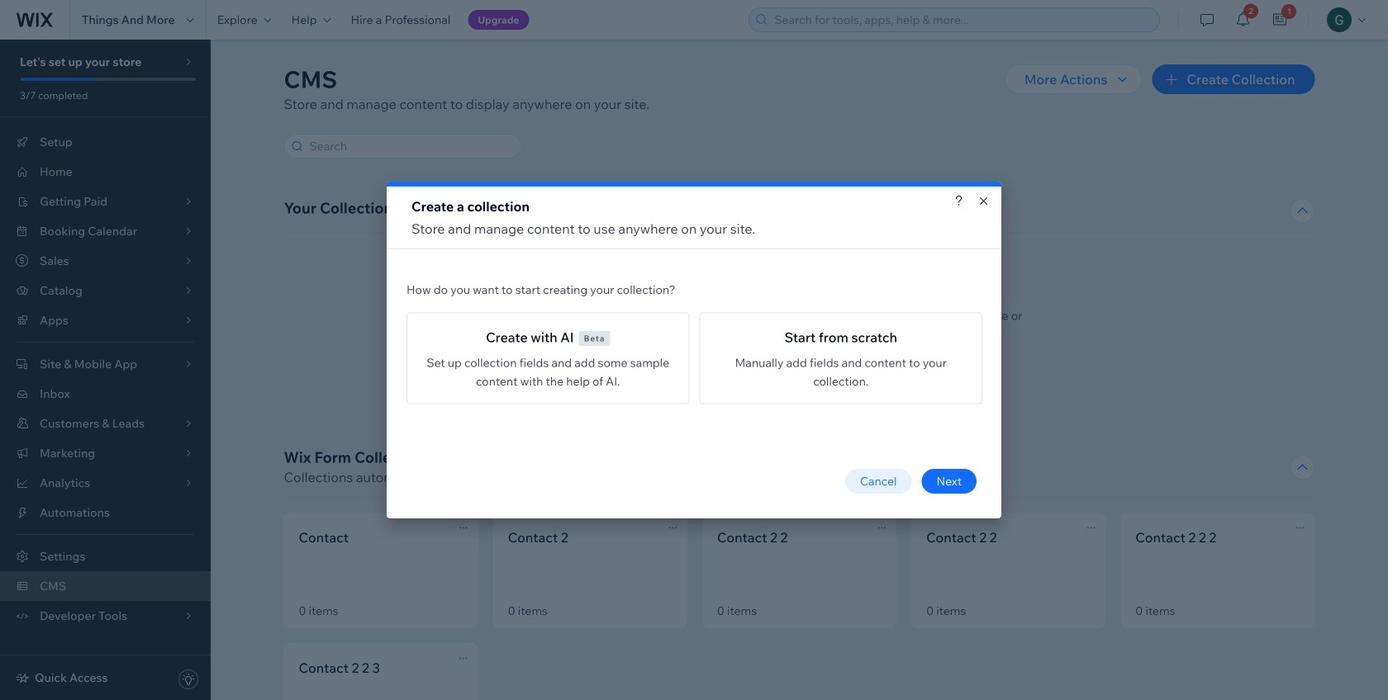 Task type: vqa. For each thing, say whether or not it's contained in the screenshot.
Search for tools, apps, help & more... field on the right top of page
yes



Task type: locate. For each thing, give the bounding box(es) containing it.
Search for tools, apps, help & more... field
[[770, 8, 1155, 31]]



Task type: describe. For each thing, give the bounding box(es) containing it.
sidebar element
[[0, 40, 211, 701]]

Search field
[[305, 135, 516, 158]]



